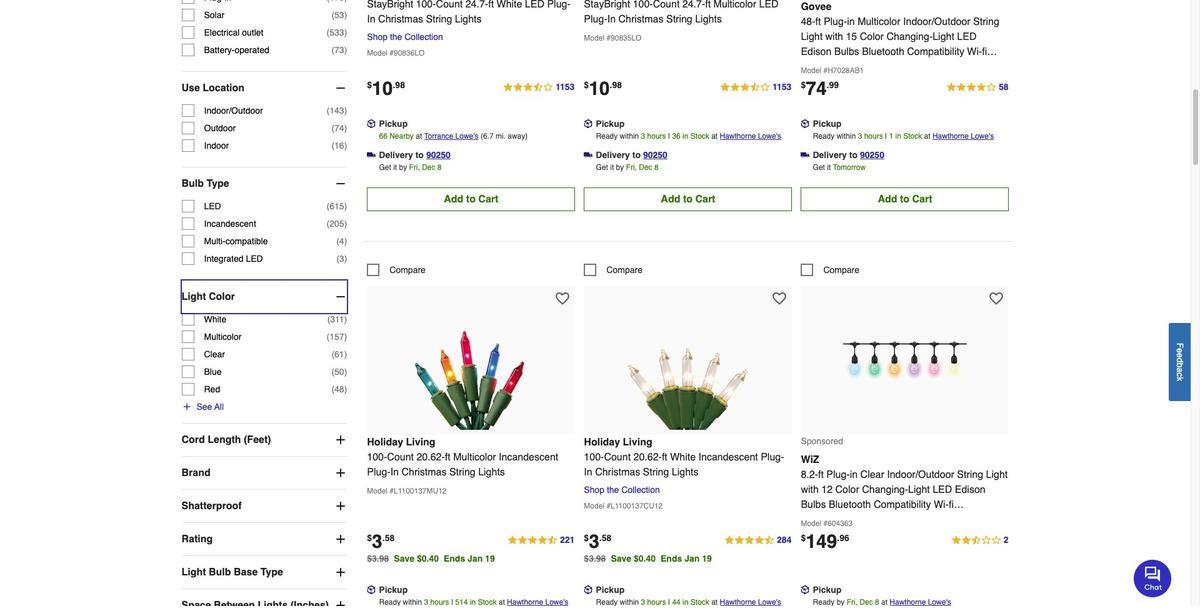 Task type: describe. For each thing, give the bounding box(es) containing it.
) for ( 53 )
[[344, 10, 347, 20]]

3 left 36
[[642, 132, 646, 141]]

3 right 221 on the left of the page
[[589, 531, 600, 553]]

1 get from the left
[[379, 163, 391, 172]]

$ for 2 button
[[802, 533, 806, 543]]

66 nearby at torrance lowe's (6.7 mi. away)
[[379, 132, 528, 141]]

model # 90835lo
[[584, 34, 642, 42]]

count inside the holiday living 100-count 20.62-ft white incandescent plug- in christmas string lights
[[604, 452, 631, 463]]

( 157 )
[[327, 332, 347, 342]]

holiday for holiday living 100-count 20.62-ft white incandescent plug- in christmas string lights
[[584, 437, 621, 448]]

minus image for use location
[[335, 82, 347, 94]]

rating
[[182, 534, 213, 545]]

1 add to cart button from the left
[[367, 187, 576, 211]]

outlet
[[242, 27, 264, 37]]

ends jan 19 element for 221
[[444, 554, 500, 564]]

157
[[330, 332, 344, 342]]

operated
[[235, 45, 269, 55]]

clear inside wiz 8.2-ft plug-in clear indoor/outdoor string light with 12 color changing-light led edison bulbs bluetooth compatibility wi-fi compatibility model # 604363
[[861, 470, 885, 481]]

ft inside the holiday living 100-count 20.62-ft white incandescent plug- in christmas string lights
[[662, 452, 668, 463]]

8 for ready within
[[655, 163, 659, 172]]

) for ( 16 )
[[344, 141, 347, 151]]

integrated led
[[204, 254, 263, 264]]

1 1153 button from the left
[[503, 80, 576, 95]]

(6.7
[[481, 132, 494, 141]]

ready for ready within 3 hours | 1 in stock at hawthorne lowe's
[[814, 132, 835, 141]]

living for white
[[623, 437, 653, 448]]

length
[[208, 435, 241, 446]]

2.5 stars image
[[951, 533, 1010, 548]]

) for ( 74 )
[[344, 123, 347, 133]]

string inside the holiday living 100-count 20.62-ft white incandescent plug- in christmas string lights
[[643, 467, 670, 478]]

holiday living 100-count 20.62-ft white incandescent plug- in christmas string lights
[[584, 437, 785, 478]]

100- inside holiday living 100-count 20.62-ft multicolor incandescent plug-in christmas string lights
[[367, 452, 387, 463]]

$ for 221 button
[[367, 533, 372, 543]]

cord length (feet)
[[182, 435, 271, 446]]

battery-operated
[[204, 45, 269, 55]]

wi- for clear
[[934, 500, 949, 511]]

indoor/outdoor for govee
[[904, 16, 971, 27]]

) for ( 73 )
[[344, 45, 347, 55]]

( 615 )
[[327, 201, 347, 211]]

model # l1100137cu12
[[584, 502, 663, 511]]

savings save $0.40 element for 221
[[394, 554, 500, 564]]

533
[[330, 27, 344, 37]]

in inside staybright 100-count 24.7-ft white led plug- in christmas string lights
[[367, 14, 376, 25]]

plus image for rating
[[335, 533, 347, 546]]

battery-
[[204, 45, 235, 55]]

.58 for 221
[[383, 533, 395, 543]]

by for 66 nearby
[[399, 163, 407, 172]]

a
[[1176, 368, 1186, 373]]

90250 button for ready within 3 hours | 1 in stock at hawthorne lowe's
[[861, 149, 885, 161]]

bluetooth for 12
[[829, 500, 872, 511]]

( 48 )
[[332, 385, 347, 395]]

govee
[[802, 1, 832, 12]]

cart for second add to cart "button" from the right
[[696, 194, 716, 205]]

cord
[[182, 435, 205, 446]]

16
[[335, 141, 344, 151]]

12
[[822, 485, 833, 496]]

stock for 36
[[691, 132, 710, 141]]

in inside staybright 100-count 24.7-ft multicolor led plug-in christmas string lights
[[608, 14, 616, 25]]

led inside wiz 8.2-ft plug-in clear indoor/outdoor string light with 12 color changing-light led edison bulbs bluetooth compatibility wi-fi compatibility model # 604363
[[933, 485, 953, 496]]

incandescent for holiday living 100-count 20.62-ft white incandescent plug- in christmas string lights
[[699, 452, 759, 463]]

lights inside staybright 100-count 24.7-ft white led plug- in christmas string lights
[[455, 14, 482, 25]]

( 143 )
[[327, 106, 347, 116]]

wiz 8.2-ft plug-in clear indoor/outdoor string light with 12 color changing-light led edison bulbs bluetooth compatibility wi-fi compatibility model # 604363
[[802, 455, 1008, 528]]

( 3 )
[[337, 254, 347, 264]]

.99
[[827, 80, 839, 90]]

lights inside holiday living 100-count 20.62-ft multicolor incandescent plug-in christmas string lights
[[479, 467, 505, 478]]

incandescent for holiday living 100-count 20.62-ft multicolor incandescent plug-in christmas string lights
[[499, 452, 559, 463]]

delivery to 90250 for ready within 3 hours | 1 in stock at hawthorne lowe's
[[813, 150, 885, 160]]

save for 221
[[394, 554, 415, 564]]

string inside holiday living 100-count 20.62-ft multicolor incandescent plug-in christmas string lights
[[450, 467, 476, 478]]

0 horizontal spatial incandescent
[[204, 219, 256, 229]]

3 add to cart button from the left
[[802, 187, 1010, 211]]

221
[[560, 535, 575, 545]]

save for 284
[[611, 554, 632, 564]]

604363
[[828, 520, 853, 528]]

l1100137cu12
[[611, 502, 663, 511]]

20.62- for multicolor
[[417, 452, 445, 463]]

3 add from the left
[[878, 194, 898, 205]]

govee 48-ft plug-in multicolor indoor/outdoor string light with 15 color changing-light led edison bulbs bluetooth compatibility wi-fi compatibility model # h7028ab1
[[802, 1, 1000, 75]]

1 90250 from the left
[[427, 150, 451, 160]]

hours for 36
[[648, 132, 667, 141]]

) for ( 157 )
[[344, 332, 347, 342]]

electrical outlet
[[204, 27, 264, 37]]

by for ready within
[[616, 163, 624, 172]]

ft inside staybright 100-count 24.7-ft white led plug- in christmas string lights
[[489, 0, 494, 10]]

the for 90836lo
[[390, 32, 402, 42]]

in inside wiz 8.2-ft plug-in clear indoor/outdoor string light with 12 color changing-light led edison bulbs bluetooth compatibility wi-fi compatibility model # 604363
[[850, 470, 858, 481]]

$ for 58 button
[[802, 80, 806, 90]]

heart outline image
[[990, 292, 1004, 306]]

type inside "button"
[[261, 567, 283, 578]]

tomorrow
[[833, 163, 866, 172]]

1 delivery to 90250 from the left
[[379, 150, 451, 160]]

( 61 )
[[332, 350, 347, 360]]

# for model # 90835lo
[[607, 34, 611, 42]]

led inside staybright 100-count 24.7-ft multicolor led plug-in christmas string lights
[[760, 0, 779, 10]]

location
[[203, 82, 245, 94]]

torrance
[[424, 132, 454, 141]]

1 90250 button from the left
[[427, 149, 451, 161]]

| for 1
[[886, 132, 888, 141]]

multi-compatible
[[204, 236, 268, 246]]

1 horizontal spatial pickup image
[[584, 586, 593, 595]]

( for 615
[[327, 201, 330, 211]]

lowe's for ready within 3 hours | 36 in stock at hawthorne lowe's
[[759, 132, 782, 141]]

actual price $10.98 element for 3.5 stars 'image' for first 1153 button from right
[[584, 77, 622, 99]]

) for ( 50 )
[[344, 367, 347, 377]]

( 53 )
[[332, 10, 347, 20]]

pickup for left pickup icon
[[379, 585, 408, 595]]

staybright 100-count 24.7-ft white led plug- in christmas string lights link
[[367, 0, 576, 27]]

use
[[182, 82, 200, 94]]

model for model # 90835lo
[[584, 34, 605, 42]]

plus image for cord length (feet)
[[335, 434, 347, 447]]

lowe's for ready within 3 hours | 1 in stock at hawthorne lowe's
[[972, 132, 995, 141]]

53
[[335, 10, 344, 20]]

.96
[[838, 533, 850, 543]]

bulb inside "button"
[[209, 567, 231, 578]]

plug- inside the holiday living 100-count 20.62-ft white incandescent plug- in christmas string lights
[[761, 452, 785, 463]]

solar
[[204, 10, 225, 20]]

all
[[214, 402, 224, 412]]

1001813154 element
[[367, 264, 426, 276]]

christmas inside holiday living 100-count 20.62-ft multicolor incandescent plug-in christmas string lights
[[402, 467, 447, 478]]

k
[[1176, 377, 1186, 381]]

see all
[[197, 402, 224, 412]]

1 vertical spatial white
[[204, 315, 227, 325]]

integrated
[[204, 254, 244, 264]]

christmas inside staybright 100-count 24.7-ft multicolor led plug-in christmas string lights
[[619, 14, 664, 25]]

light inside "button"
[[182, 567, 206, 578]]

compare for 5014017949 element
[[824, 265, 860, 275]]

b
[[1176, 363, 1186, 368]]

use location
[[182, 82, 245, 94]]

lights inside the holiday living 100-count 20.62-ft white incandescent plug- in christmas string lights
[[672, 467, 699, 478]]

ft inside staybright 100-count 24.7-ft multicolor led plug-in christmas string lights
[[706, 0, 711, 10]]

1 add from the left
[[444, 194, 464, 205]]

1
[[890, 132, 894, 141]]

light bulb base type
[[182, 567, 283, 578]]

3 down model # l1100137mu12
[[372, 531, 383, 553]]

f e e d b a c k button
[[1170, 323, 1192, 401]]

jan for 221
[[468, 554, 483, 564]]

48
[[335, 385, 344, 395]]

19 for 284
[[703, 554, 712, 564]]

actual price $74.99 element
[[802, 77, 839, 99]]

multicolor inside staybright 100-count 24.7-ft multicolor led plug-in christmas string lights
[[714, 0, 757, 10]]

white inside staybright 100-count 24.7-ft white led plug- in christmas string lights
[[497, 0, 523, 10]]

$0.40 for 284
[[634, 554, 656, 564]]

holiday living 100-count 20.62-ft multicolor incandescent plug-in christmas string lights image
[[403, 293, 540, 430]]

# for model # 90836lo
[[390, 49, 394, 57]]

multicolor inside holiday living 100-count 20.62-ft multicolor incandescent plug-in christmas string lights
[[454, 452, 496, 463]]

90835lo
[[611, 34, 642, 42]]

( for 3
[[337, 254, 340, 264]]

pickup for pickup icon for ready within 3 hours | 36 in stock at hawthorne lowe's
[[596, 119, 625, 129]]

cart for first add to cart "button" from the right
[[913, 194, 933, 205]]

plug- inside holiday living 100-count 20.62-ft multicolor incandescent plug-in christmas string lights
[[367, 467, 391, 478]]

4.5 stars image for 284 button
[[724, 533, 793, 548]]

74 for ( 74 )
[[335, 123, 344, 133]]

electrical
[[204, 27, 240, 37]]

pickup for ready within 3 hours | 1 in stock at hawthorne lowe's pickup icon
[[813, 119, 842, 129]]

was price $3.98 element for 221
[[367, 551, 394, 564]]

1 heart outline image from the left
[[556, 292, 570, 306]]

100- inside staybright 100-count 24.7-ft multicolor led plug-in christmas string lights
[[633, 0, 653, 10]]

edison for multicolor
[[802, 46, 832, 57]]

cord length (feet) button
[[182, 424, 347, 457]]

plus image for shatterproof
[[335, 500, 347, 513]]

staybright 100-count 24.7-ft multicolor led plug-in christmas string lights link
[[584, 0, 793, 27]]

2 heart outline image from the left
[[773, 292, 787, 306]]

shatterproof button
[[182, 490, 347, 523]]

l1100137mu12
[[394, 487, 447, 496]]

( 205 )
[[327, 219, 347, 229]]

$ 74 .99
[[802, 77, 839, 99]]

model # 90836lo
[[367, 49, 425, 57]]

plug- inside staybright 100-count 24.7-ft multicolor led plug-in christmas string lights
[[584, 14, 608, 25]]

| for 36
[[669, 132, 671, 141]]

away)
[[508, 132, 528, 141]]

$ 149 .96
[[802, 531, 850, 553]]

$ for first 1153 button from right
[[584, 80, 589, 90]]

1001813120 element
[[584, 264, 643, 276]]

284 button
[[724, 533, 793, 548]]

white inside the holiday living 100-count 20.62-ft white incandescent plug- in christmas string lights
[[671, 452, 696, 463]]

led inside staybright 100-count 24.7-ft white led plug- in christmas string lights
[[525, 0, 545, 10]]

multi-
[[204, 236, 226, 246]]

in inside govee 48-ft plug-in multicolor indoor/outdoor string light with 15 color changing-light led edison bulbs bluetooth compatibility wi-fi compatibility model # h7028ab1
[[848, 16, 855, 27]]

f e e d b a c k
[[1176, 343, 1186, 381]]

2 e from the top
[[1176, 353, 1186, 358]]

pickup image for ready within 3 hours | 1 in stock at hawthorne lowe's
[[802, 119, 810, 128]]

rating button
[[182, 523, 347, 556]]

truck filled image
[[802, 151, 810, 159]]

h7028ab1
[[828, 66, 865, 75]]

torrance lowe's button
[[424, 130, 479, 142]]

cart for 1st add to cart "button" from the left
[[479, 194, 499, 205]]

staybright 100-count 24.7-ft white led plug- in christmas string lights
[[367, 0, 571, 25]]

( 50 )
[[332, 367, 347, 377]]

15
[[847, 31, 858, 42]]

with for 12
[[802, 485, 819, 496]]

$ 3 .58 for 221
[[367, 531, 395, 553]]

bulbs for 15
[[835, 46, 860, 57]]

get it by fri, dec 8 for 66 nearby
[[379, 163, 442, 172]]

ready within 3 hours | 1 in stock at hawthorne lowe's
[[814, 132, 995, 141]]

see all button
[[182, 401, 224, 413]]

bulb inside button
[[182, 178, 204, 189]]

( 74 )
[[332, 123, 347, 133]]

minus image for bulb type
[[335, 178, 347, 190]]

fri, for 66 nearby
[[409, 163, 420, 172]]

delivery to 90250 for ready within 3 hours | 36 in stock at hawthorne lowe's
[[596, 150, 668, 160]]

light inside button
[[182, 291, 206, 303]]

( for 16
[[332, 141, 335, 151]]

3 left the 1
[[859, 132, 863, 141]]

collection for model # l1100137cu12
[[622, 485, 660, 495]]

living for multicolor
[[406, 437, 436, 448]]

plus image for brand
[[335, 467, 347, 480]]

$ 10 .98 for 3.5 stars 'image' corresponding to 1st 1153 button from left
[[367, 77, 405, 99]]

58 button
[[946, 80, 1010, 95]]

brand button
[[182, 457, 347, 490]]

90250 for ready within 3 hours | 36 in stock at hawthorne lowe's
[[644, 150, 668, 160]]

2 horizontal spatial pickup image
[[802, 586, 810, 595]]

chat invite button image
[[1135, 560, 1173, 598]]

48-
[[802, 16, 816, 27]]

savings save $0.40 element for 284
[[611, 554, 717, 564]]

36
[[673, 132, 681, 141]]

string inside govee 48-ft plug-in multicolor indoor/outdoor string light with 15 color changing-light led edison bulbs bluetooth compatibility wi-fi compatibility model # h7028ab1
[[974, 16, 1000, 27]]

actual price $3.58 element for 221
[[367, 531, 395, 553]]



Task type: vqa. For each thing, say whether or not it's contained in the screenshot.


Task type: locate. For each thing, give the bounding box(es) containing it.
string inside staybright 100-count 24.7-ft white led plug- in christmas string lights
[[426, 14, 452, 25]]

2 90250 button from the left
[[644, 149, 668, 161]]

$ 10 .98
[[367, 77, 405, 99], [584, 77, 622, 99]]

count inside staybright 100-count 24.7-ft multicolor led plug-in christmas string lights
[[653, 0, 680, 10]]

actual price $3.58 element right 221 on the left of the page
[[584, 531, 612, 553]]

$ down model # 90836lo
[[367, 80, 372, 90]]

6 ) from the top
[[344, 141, 347, 151]]

e up b
[[1176, 353, 1186, 358]]

2 $ 3 .58 from the left
[[584, 531, 612, 553]]

1 vertical spatial shop
[[584, 485, 605, 495]]

) for ( 615 )
[[344, 201, 347, 211]]

indoor
[[204, 141, 229, 151]]

0 horizontal spatial stock
[[691, 132, 710, 141]]

100- inside staybright 100-count 24.7-ft white led plug- in christmas string lights
[[416, 0, 436, 10]]

1 $0.40 from the left
[[417, 554, 439, 564]]

stock right 36
[[691, 132, 710, 141]]

3 add to cart from the left
[[878, 194, 933, 205]]

2 ready from the left
[[814, 132, 835, 141]]

1 savings save $0.40 element from the left
[[394, 554, 500, 564]]

0 vertical spatial shop
[[367, 32, 388, 42]]

color
[[860, 31, 884, 42], [209, 291, 235, 303], [836, 485, 860, 496]]

2 24.7- from the left
[[683, 0, 706, 10]]

hours left 36
[[648, 132, 667, 141]]

2 1153 from the left
[[773, 82, 792, 92]]

christmas up model # l1100137cu12
[[596, 467, 641, 478]]

multicolor
[[714, 0, 757, 10], [858, 16, 901, 27], [204, 332, 242, 342], [454, 452, 496, 463]]

at for ready within 3 hours | 36 in stock at hawthorne lowe's
[[712, 132, 718, 141]]

0 horizontal spatial clear
[[204, 350, 225, 360]]

add to cart
[[444, 194, 499, 205], [661, 194, 716, 205], [878, 194, 933, 205]]

3 plus image from the top
[[335, 567, 347, 579]]

.58 down model # l1100137mu12
[[383, 533, 395, 543]]

plug- inside govee 48-ft plug-in multicolor indoor/outdoor string light with 15 color changing-light led edison bulbs bluetooth compatibility wi-fi compatibility model # h7028ab1
[[824, 16, 848, 27]]

2 within from the left
[[837, 132, 857, 141]]

0 vertical spatial shop the collection link
[[367, 32, 448, 42]]

actual price $10.98 element down model # 90835lo
[[584, 77, 622, 99]]

24.7- inside staybright 100-count 24.7-ft white led plug- in christmas string lights
[[466, 0, 489, 10]]

fi inside govee 48-ft plug-in multicolor indoor/outdoor string light with 15 color changing-light led edison bulbs bluetooth compatibility wi-fi compatibility model # h7028ab1
[[983, 46, 988, 57]]

1 vertical spatial clear
[[861, 470, 885, 481]]

) up 4
[[344, 219, 347, 229]]

count inside staybright 100-count 24.7-ft white led plug- in christmas string lights
[[436, 0, 463, 10]]

plus image inside brand button
[[335, 467, 347, 480]]

$ down model # l1100137mu12
[[367, 533, 372, 543]]

2 lowe's from the left
[[759, 132, 782, 141]]

within for fri, dec 8
[[620, 132, 639, 141]]

plus image
[[182, 402, 192, 412], [335, 467, 347, 480], [335, 533, 347, 546]]

pickup image for ready within 3 hours | 36 in stock at hawthorne lowe's
[[584, 119, 593, 128]]

2 holiday from the left
[[584, 437, 621, 448]]

90836lo
[[394, 49, 425, 57]]

2 get from the left
[[596, 163, 609, 172]]

2 19 from the left
[[703, 554, 712, 564]]

in up the 15
[[848, 16, 855, 27]]

2 ends jan 19 element from the left
[[661, 554, 717, 564]]

collection up 90836lo
[[405, 32, 443, 42]]

1 horizontal spatial hawthorne lowe's button
[[933, 130, 995, 142]]

1153 for 3.5 stars 'image' corresponding to 1st 1153 button from left
[[556, 82, 575, 92]]

holiday living 100-count 20.62-ft multicolor incandescent plug-in christmas string lights
[[367, 437, 559, 478]]

1 was price $3.98 element from the left
[[367, 551, 394, 564]]

at right the 1
[[925, 132, 931, 141]]

the up model # 90836lo
[[390, 32, 402, 42]]

) up ( 3 )
[[344, 236, 347, 246]]

0 vertical spatial clear
[[204, 350, 225, 360]]

4 ) from the top
[[344, 106, 347, 116]]

ends jan 19 element
[[444, 554, 500, 564], [661, 554, 717, 564]]

( for 4
[[337, 236, 340, 246]]

1 horizontal spatial ready
[[814, 132, 835, 141]]

# inside wiz 8.2-ft plug-in clear indoor/outdoor string light with 12 color changing-light led edison bulbs bluetooth compatibility wi-fi compatibility model # 604363
[[824, 520, 828, 528]]

( for 53
[[332, 10, 335, 20]]

2 .58 from the left
[[600, 533, 612, 543]]

1 dec from the left
[[422, 163, 436, 172]]

changing- right the 15
[[887, 31, 933, 42]]

within
[[620, 132, 639, 141], [837, 132, 857, 141]]

1 horizontal spatial 1153 button
[[720, 80, 793, 95]]

0 horizontal spatial $3.98
[[367, 554, 389, 564]]

plug-
[[548, 0, 571, 10], [584, 14, 608, 25], [824, 16, 848, 27], [761, 452, 785, 463], [367, 467, 391, 478], [827, 470, 850, 481]]

1 ) from the top
[[344, 10, 347, 20]]

1 horizontal spatial white
[[497, 0, 523, 10]]

0 horizontal spatial delivery
[[379, 150, 413, 160]]

indoor/outdoor inside wiz 8.2-ft plug-in clear indoor/outdoor string light with 12 color changing-light led edison bulbs bluetooth compatibility wi-fi compatibility model # 604363
[[888, 470, 955, 481]]

shop the collection link for l1100137cu12
[[584, 485, 665, 495]]

1 vertical spatial plus image
[[335, 467, 347, 480]]

1 horizontal spatial at
[[712, 132, 718, 141]]

bulbs for 12
[[802, 500, 827, 511]]

11 ) from the top
[[344, 315, 347, 325]]

.58 for 284
[[600, 533, 612, 543]]

3.5 stars image
[[503, 80, 576, 95], [720, 80, 793, 95]]

get
[[379, 163, 391, 172], [596, 163, 609, 172], [814, 163, 826, 172]]

staybright 100-count 24.7-ft multicolor led plug-in christmas string lights
[[584, 0, 779, 25]]

3 it from the left
[[828, 163, 831, 172]]

20.62- for white
[[634, 452, 662, 463]]

fi inside wiz 8.2-ft plug-in clear indoor/outdoor string light with 12 color changing-light led edison bulbs bluetooth compatibility wi-fi compatibility model # 604363
[[949, 500, 954, 511]]

wi- for multicolor
[[968, 46, 983, 57]]

2 | from the left
[[886, 132, 888, 141]]

1 minus image from the top
[[335, 82, 347, 94]]

) up ( 157 ) at the bottom left of the page
[[344, 315, 347, 325]]

311
[[330, 315, 344, 325]]

hawthorne for ready within 3 hours | 36 in stock at hawthorne lowe's
[[720, 132, 757, 141]]

with left the 15
[[826, 31, 844, 42]]

1 24.7- from the left
[[466, 0, 489, 10]]

0 horizontal spatial $ 3 .58
[[367, 531, 395, 553]]

3 delivery from the left
[[813, 150, 847, 160]]

bulbs inside wiz 8.2-ft plug-in clear indoor/outdoor string light with 12 color changing-light led edison bulbs bluetooth compatibility wi-fi compatibility model # 604363
[[802, 500, 827, 511]]

90250
[[427, 150, 451, 160], [644, 150, 668, 160], [861, 150, 885, 160]]

$ 10 .98 down model # 90835lo
[[584, 77, 622, 99]]

bulb type
[[182, 178, 229, 189]]

1 vertical spatial bulbs
[[802, 500, 827, 511]]

1153 button
[[503, 80, 576, 95], [720, 80, 793, 95]]

3 90250 button from the left
[[861, 149, 885, 161]]

bluetooth up 604363
[[829, 500, 872, 511]]

1 vertical spatial changing-
[[863, 485, 909, 496]]

with
[[826, 31, 844, 42], [802, 485, 819, 496]]

staybright inside staybright 100-count 24.7-ft multicolor led plug-in christmas string lights
[[584, 0, 631, 10]]

hawthorne right 36
[[720, 132, 757, 141]]

bluetooth
[[863, 46, 905, 57], [829, 500, 872, 511]]

add to cart for 1st add to cart "button" from the left
[[444, 194, 499, 205]]

0 vertical spatial the
[[390, 32, 402, 42]]

1 horizontal spatial $3.98
[[584, 554, 606, 564]]

bulbs
[[835, 46, 860, 57], [802, 500, 827, 511]]

actual price $10.98 element
[[367, 77, 405, 99], [584, 77, 622, 99]]

get for ready within 3 hours | 36 in stock at hawthorne lowe's
[[596, 163, 609, 172]]

0 horizontal spatial bulb
[[182, 178, 204, 189]]

compare inside 1001813154 element
[[390, 265, 426, 275]]

incandescent inside the holiday living 100-count 20.62-ft white incandescent plug- in christmas string lights
[[699, 452, 759, 463]]

0 horizontal spatial white
[[204, 315, 227, 325]]

|
[[669, 132, 671, 141], [886, 132, 888, 141]]

10 for first 1153 button from right
[[589, 77, 610, 99]]

minus image
[[335, 82, 347, 94], [335, 178, 347, 190], [335, 291, 347, 303]]

edison for clear
[[956, 485, 986, 496]]

shop for model # l1100137cu12
[[584, 485, 605, 495]]

incandescent inside holiday living 100-count 20.62-ft multicolor incandescent plug-in christmas string lights
[[499, 452, 559, 463]]

indoor/outdoor for wiz
[[888, 470, 955, 481]]

1 horizontal spatial delivery
[[596, 150, 630, 160]]

2 horizontal spatial delivery
[[813, 150, 847, 160]]

1 3.5 stars image from the left
[[503, 80, 576, 95]]

0 horizontal spatial $ 10 .98
[[367, 77, 405, 99]]

2 add from the left
[[661, 194, 681, 205]]

24.7- for multicolor
[[683, 0, 706, 10]]

2 $ 10 .98 from the left
[[584, 77, 622, 99]]

0 horizontal spatial actual price $10.98 element
[[367, 77, 405, 99]]

indoor/outdoor inside govee 48-ft plug-in multicolor indoor/outdoor string light with 15 color changing-light led edison bulbs bluetooth compatibility wi-fi compatibility model # h7028ab1
[[904, 16, 971, 27]]

model for model # 90836lo
[[367, 49, 388, 57]]

1 horizontal spatial shop the collection
[[584, 485, 660, 495]]

1 20.62- from the left
[[417, 452, 445, 463]]

1 delivery from the left
[[379, 150, 413, 160]]

13 ) from the top
[[344, 350, 347, 360]]

christmas inside staybright 100-count 24.7-ft white led plug- in christmas string lights
[[378, 14, 424, 25]]

4.5 stars image
[[507, 533, 576, 548], [724, 533, 793, 548]]

ft inside wiz 8.2-ft plug-in clear indoor/outdoor string light with 12 color changing-light led edison bulbs bluetooth compatibility wi-fi compatibility model # 604363
[[819, 470, 824, 481]]

get it by fri, dec 8 for ready within
[[596, 163, 659, 172]]

dec down 'ready within 3 hours | 36 in stock at hawthorne lowe's'
[[639, 163, 653, 172]]

shatterproof
[[182, 501, 242, 512]]

0 vertical spatial bulbs
[[835, 46, 860, 57]]

1 vertical spatial type
[[261, 567, 283, 578]]

2 truck filled image from the left
[[584, 151, 593, 159]]

1 stock from the left
[[691, 132, 710, 141]]

$ right 221 on the left of the page
[[584, 533, 589, 543]]

2 vertical spatial indoor/outdoor
[[888, 470, 955, 481]]

0 horizontal spatial shop
[[367, 32, 388, 42]]

.98 for 1st 1153 button from left
[[393, 80, 405, 90]]

wiz
[[802, 455, 820, 466]]

type inside button
[[207, 178, 229, 189]]

edison inside wiz 8.2-ft plug-in clear indoor/outdoor string light with 12 color changing-light led edison bulbs bluetooth compatibility wi-fi compatibility model # 604363
[[956, 485, 986, 496]]

100-
[[416, 0, 436, 10], [633, 0, 653, 10], [367, 452, 387, 463], [584, 452, 604, 463]]

7 ) from the top
[[344, 201, 347, 211]]

( for 48
[[332, 385, 335, 395]]

10 ) from the top
[[344, 254, 347, 264]]

actual price $149.96 element
[[802, 531, 850, 553]]

color down "integrated"
[[209, 291, 235, 303]]

2 save from the left
[[611, 554, 632, 564]]

color right the 12
[[836, 485, 860, 496]]

2 20.62- from the left
[[634, 452, 662, 463]]

90250 button up tomorrow
[[861, 149, 885, 161]]

minus image inside use location button
[[335, 82, 347, 94]]

shop the collection up model # l1100137cu12
[[584, 485, 660, 495]]

stock
[[691, 132, 710, 141], [904, 132, 923, 141]]

in inside holiday living 100-count 20.62-ft multicolor incandescent plug-in christmas string lights
[[391, 467, 399, 478]]

1 $3.98 from the left
[[367, 554, 389, 564]]

$3.98 save $0.40 ends jan 19 for 284
[[584, 554, 712, 564]]

delivery to 90250
[[379, 150, 451, 160], [596, 150, 668, 160], [813, 150, 885, 160]]

2 was price $3.98 element from the left
[[584, 551, 611, 564]]

1 ready from the left
[[596, 132, 618, 141]]

1 vertical spatial bluetooth
[[829, 500, 872, 511]]

within up tomorrow
[[837, 132, 857, 141]]

$ 10 .98 for 3.5 stars 'image' for first 1153 button from right
[[584, 77, 622, 99]]

0 horizontal spatial hawthorne lowe's button
[[720, 130, 782, 142]]

minus image up 311
[[335, 291, 347, 303]]

1 hours from the left
[[648, 132, 667, 141]]

light bulb base type button
[[182, 557, 347, 589]]

compare inside 1001813120 element
[[607, 265, 643, 275]]

0 vertical spatial indoor/outdoor
[[904, 16, 971, 27]]

1 hawthorne lowe's button from the left
[[720, 130, 782, 142]]

) up 61 on the bottom
[[344, 332, 347, 342]]

2 $3.98 save $0.40 ends jan 19 from the left
[[584, 554, 712, 564]]

( for 74
[[332, 123, 335, 133]]

0 horizontal spatial fi
[[949, 500, 954, 511]]

100- up model # l1100137mu12
[[367, 452, 387, 463]]

100- inside the holiday living 100-count 20.62-ft white incandescent plug- in christmas string lights
[[584, 452, 604, 463]]

74
[[806, 77, 827, 99], [335, 123, 344, 133]]

0 horizontal spatial fri,
[[409, 163, 420, 172]]

jan for 284
[[685, 554, 700, 564]]

1 horizontal spatial holiday
[[584, 437, 621, 448]]

2 90250 from the left
[[644, 150, 668, 160]]

outdoor
[[204, 123, 236, 133]]

actual price $10.98 element for 3.5 stars 'image' corresponding to 1st 1153 button from left
[[367, 77, 405, 99]]

holiday
[[367, 437, 404, 448], [584, 437, 621, 448]]

8 for 66 nearby
[[438, 163, 442, 172]]

light color button
[[182, 281, 347, 313]]

0 horizontal spatial type
[[207, 178, 229, 189]]

minus image for light color
[[335, 291, 347, 303]]

at right the "nearby"
[[416, 132, 422, 141]]

2 staybright from the left
[[584, 0, 631, 10]]

2 ) from the top
[[344, 27, 347, 37]]

0 horizontal spatial 10
[[372, 77, 393, 99]]

hawthorne lowe's button
[[720, 130, 782, 142], [933, 130, 995, 142]]

$ for 1st 1153 button from left
[[367, 80, 372, 90]]

delivery for ready within 3 hours | 36 in stock at hawthorne lowe's
[[596, 150, 630, 160]]

8.2-
[[802, 470, 819, 481]]

1 8 from the left
[[438, 163, 442, 172]]

#
[[607, 34, 611, 42], [390, 49, 394, 57], [824, 66, 828, 75], [390, 487, 394, 496], [607, 502, 611, 511], [824, 520, 828, 528]]

1 horizontal spatial clear
[[861, 470, 885, 481]]

1 e from the top
[[1176, 348, 1186, 353]]

) up 73
[[344, 27, 347, 37]]

plus image for light bulb base type
[[335, 567, 347, 579]]

0 horizontal spatial 1153
[[556, 82, 575, 92]]

in right 53
[[367, 14, 376, 25]]

bulbs down the 12
[[802, 500, 827, 511]]

1 1153 from the left
[[556, 82, 575, 92]]

1 save from the left
[[394, 554, 415, 564]]

bulbs down the 15
[[835, 46, 860, 57]]

90250 button down 'ready within 3 hours | 36 in stock at hawthorne lowe's'
[[644, 149, 668, 161]]

1 holiday from the left
[[367, 437, 404, 448]]

1 .98 from the left
[[393, 80, 405, 90]]

0 vertical spatial white
[[497, 0, 523, 10]]

2 actual price $10.98 element from the left
[[584, 77, 622, 99]]

minus image inside 'bulb type' button
[[335, 178, 347, 190]]

90250 for ready within 3 hours | 1 in stock at hawthorne lowe's
[[861, 150, 885, 160]]

pickup image
[[584, 119, 593, 128], [802, 119, 810, 128], [367, 586, 376, 595]]

) up ( 74 )
[[344, 106, 347, 116]]

dec down torrance
[[422, 163, 436, 172]]

add
[[444, 194, 464, 205], [661, 194, 681, 205], [878, 194, 898, 205]]

0 horizontal spatial pickup image
[[367, 119, 376, 128]]

cart
[[479, 194, 499, 205], [696, 194, 716, 205], [913, 194, 933, 205]]

0 horizontal spatial living
[[406, 437, 436, 448]]

1 horizontal spatial add to cart button
[[584, 187, 793, 211]]

1 vertical spatial edison
[[956, 485, 986, 496]]

wi- inside wiz 8.2-ft plug-in clear indoor/outdoor string light with 12 color changing-light led edison bulbs bluetooth compatibility wi-fi compatibility model # 604363
[[934, 500, 949, 511]]

changing-
[[887, 31, 933, 42], [863, 485, 909, 496]]

plus image inside the rating button
[[335, 533, 347, 546]]

bluetooth for 15
[[863, 46, 905, 57]]

color inside wiz 8.2-ft plug-in clear indoor/outdoor string light with 12 color changing-light led edison bulbs bluetooth compatibility wi-fi compatibility model # 604363
[[836, 485, 860, 496]]

0 horizontal spatial edison
[[802, 46, 832, 57]]

20.62- inside the holiday living 100-count 20.62-ft white incandescent plug- in christmas string lights
[[634, 452, 662, 463]]

1 horizontal spatial save
[[611, 554, 632, 564]]

( 73 )
[[332, 45, 347, 55]]

2 compare from the left
[[607, 265, 643, 275]]

90250 down 'ready within 3 hours | 36 in stock at hawthorne lowe's'
[[644, 150, 668, 160]]

100- up model # l1100137cu12
[[584, 452, 604, 463]]

) up 16
[[344, 123, 347, 133]]

) down ( 74 )
[[344, 141, 347, 151]]

) down 50
[[344, 385, 347, 395]]

fi for clear
[[949, 500, 954, 511]]

model left "l1100137cu12"
[[584, 502, 605, 511]]

) up 533
[[344, 10, 347, 20]]

( for 311
[[328, 315, 330, 325]]

3 ) from the top
[[344, 45, 347, 55]]

100- up 90835lo
[[633, 0, 653, 10]]

collection up "l1100137cu12"
[[622, 485, 660, 495]]

color inside light color button
[[209, 291, 235, 303]]

holiday inside the holiday living 100-count 20.62-ft white incandescent plug- in christmas string lights
[[584, 437, 621, 448]]

20.62- inside holiday living 100-count 20.62-ft multicolor incandescent plug-in christmas string lights
[[417, 452, 445, 463]]

hours left the 1
[[865, 132, 884, 141]]

3 at from the left
[[925, 132, 931, 141]]

in right 36
[[683, 132, 689, 141]]

90250 button down torrance
[[427, 149, 451, 161]]

compare inside 5014017949 element
[[824, 265, 860, 275]]

1 10 from the left
[[372, 77, 393, 99]]

1 $ 10 .98 from the left
[[367, 77, 405, 99]]

$ inside $ 149 .96
[[802, 533, 806, 543]]

actual price $3.58 element
[[367, 531, 395, 553], [584, 531, 612, 553]]

1 horizontal spatial get it by fri, dec 8
[[596, 163, 659, 172]]

2 it from the left
[[611, 163, 614, 172]]

dec
[[422, 163, 436, 172], [639, 163, 653, 172]]

24.7- for white
[[466, 0, 489, 10]]

3 cart from the left
[[913, 194, 933, 205]]

9 ) from the top
[[344, 236, 347, 246]]

$3.98 for 221
[[367, 554, 389, 564]]

ready within 3 hours | 36 in stock at hawthorne lowe's
[[596, 132, 782, 141]]

$3.98 for 284
[[584, 554, 606, 564]]

1 vertical spatial color
[[209, 291, 235, 303]]

2 $0.40 from the left
[[634, 554, 656, 564]]

$ 3 .58 for 284
[[584, 531, 612, 553]]

0 vertical spatial 74
[[806, 77, 827, 99]]

wi-
[[968, 46, 983, 57], [934, 500, 949, 511]]

plus image inside shatterproof button
[[335, 500, 347, 513]]

model inside wiz 8.2-ft plug-in clear indoor/outdoor string light with 12 color changing-light led edison bulbs bluetooth compatibility wi-fi compatibility model # 604363
[[802, 520, 822, 528]]

christmas
[[378, 14, 424, 25], [619, 14, 664, 25], [402, 467, 447, 478], [596, 467, 641, 478]]

20.62- up "l1100137cu12"
[[634, 452, 662, 463]]

0 horizontal spatial jan
[[468, 554, 483, 564]]

plus image inside light bulb base type "button"
[[335, 567, 347, 579]]

compatible
[[226, 236, 268, 246]]

it
[[394, 163, 397, 172], [611, 163, 614, 172], [828, 163, 831, 172]]

2 horizontal spatial add to cart button
[[802, 187, 1010, 211]]

1 horizontal spatial fi
[[983, 46, 988, 57]]

0 horizontal spatial pickup image
[[367, 586, 376, 595]]

1 add to cart from the left
[[444, 194, 499, 205]]

count inside holiday living 100-count 20.62-ft multicolor incandescent plug-in christmas string lights
[[387, 452, 414, 463]]

base
[[234, 567, 258, 578]]

0 horizontal spatial wi-
[[934, 500, 949, 511]]

changing- right the 12
[[863, 485, 909, 496]]

lights inside staybright 100-count 24.7-ft multicolor led plug-in christmas string lights
[[696, 14, 722, 25]]

get it tomorrow
[[814, 163, 866, 172]]

mi.
[[496, 132, 506, 141]]

led inside govee 48-ft plug-in multicolor indoor/outdoor string light with 15 color changing-light led edison bulbs bluetooth compatibility wi-fi compatibility model # h7028ab1
[[958, 31, 977, 42]]

1 actual price $10.98 element from the left
[[367, 77, 405, 99]]

shop up model # 90836lo
[[367, 32, 388, 42]]

2 button
[[951, 533, 1010, 548]]

minus image inside light color button
[[335, 291, 347, 303]]

.98 down model # 90836lo
[[393, 80, 405, 90]]

0 horizontal spatial add
[[444, 194, 464, 205]]

in
[[848, 16, 855, 27], [683, 132, 689, 141], [896, 132, 902, 141], [850, 470, 858, 481]]

in up model # l1100137mu12
[[391, 467, 399, 478]]

fi up 58 button
[[983, 46, 988, 57]]

1 it from the left
[[394, 163, 397, 172]]

minus image up 143
[[335, 82, 347, 94]]

1 vertical spatial shop the collection link
[[584, 485, 665, 495]]

1 ends from the left
[[444, 554, 465, 564]]

hawthorne lowe's button for ready within 3 hours | 36 in stock at hawthorne lowe's
[[720, 130, 782, 142]]

get for ready within 3 hours | 1 in stock at hawthorne lowe's
[[814, 163, 826, 172]]

d
[[1176, 358, 1186, 363]]

collection for model # 90836lo
[[405, 32, 443, 42]]

in inside the holiday living 100-count 20.62-ft white incandescent plug- in christmas string lights
[[584, 467, 593, 478]]

in up model # l1100137cu12
[[584, 467, 593, 478]]

90250 down torrance
[[427, 150, 451, 160]]

truck filled image for 66 nearby
[[367, 151, 376, 159]]

edison down 48-
[[802, 46, 832, 57]]

bluetooth inside wiz 8.2-ft plug-in clear indoor/outdoor string light with 12 color changing-light led edison bulbs bluetooth compatibility wi-fi compatibility model # 604363
[[829, 500, 872, 511]]

3 down ( 4 )
[[340, 254, 344, 264]]

holiday living 100-count 20.62-ft white incandescent plug-in christmas string lights image
[[620, 293, 757, 430]]

0 horizontal spatial heart outline image
[[556, 292, 570, 306]]

with for 15
[[826, 31, 844, 42]]

1 staybright from the left
[[367, 0, 414, 10]]

( 311 )
[[328, 315, 347, 325]]

8 down 'ready within 3 hours | 36 in stock at hawthorne lowe's'
[[655, 163, 659, 172]]

bulbs inside govee 48-ft plug-in multicolor indoor/outdoor string light with 15 color changing-light led edison bulbs bluetooth compatibility wi-fi compatibility model # h7028ab1
[[835, 46, 860, 57]]

2 3.5 stars image from the left
[[720, 80, 793, 95]]

19 for 221
[[485, 554, 495, 564]]

in up model # 90835lo
[[608, 14, 616, 25]]

90250 button
[[427, 149, 451, 161], [644, 149, 668, 161], [861, 149, 885, 161]]

plus image
[[335, 434, 347, 447], [335, 500, 347, 513], [335, 567, 347, 579], [335, 600, 347, 607]]

1 horizontal spatial .98
[[610, 80, 622, 90]]

pickup image
[[367, 119, 376, 128], [584, 586, 593, 595], [802, 586, 810, 595]]

0 horizontal spatial dec
[[422, 163, 436, 172]]

add to cart for first add to cart "button" from the right
[[878, 194, 933, 205]]

1 truck filled image from the left
[[367, 151, 376, 159]]

0 horizontal spatial staybright
[[367, 0, 414, 10]]

1 at from the left
[[416, 132, 422, 141]]

c
[[1176, 373, 1186, 377]]

205
[[330, 219, 344, 229]]

color for govee
[[860, 31, 884, 42]]

shop up model # l1100137cu12
[[584, 485, 605, 495]]

christmas inside the holiday living 100-count 20.62-ft white incandescent plug- in christmas string lights
[[596, 467, 641, 478]]

plug- inside staybright 100-count 24.7-ft white led plug- in christmas string lights
[[548, 0, 571, 10]]

1 horizontal spatial truck filled image
[[584, 151, 593, 159]]

$ left .99
[[802, 80, 806, 90]]

1 horizontal spatial incandescent
[[499, 452, 559, 463]]

heart outline image
[[556, 292, 570, 306], [773, 292, 787, 306]]

1153 for 3.5 stars 'image' for first 1153 button from right
[[773, 82, 792, 92]]

1 living from the left
[[406, 437, 436, 448]]

1 horizontal spatial 24.7-
[[683, 0, 706, 10]]

type right base
[[261, 567, 283, 578]]

10 down model # 90836lo
[[372, 77, 393, 99]]

3 delivery to 90250 from the left
[[813, 150, 885, 160]]

ft inside govee 48-ft plug-in multicolor indoor/outdoor string light with 15 color changing-light led edison bulbs bluetooth compatibility wi-fi compatibility model # h7028ab1
[[816, 16, 822, 27]]

4 plus image from the top
[[335, 600, 347, 607]]

2 living from the left
[[623, 437, 653, 448]]

fi
[[983, 46, 988, 57], [949, 500, 954, 511]]

shop the collection link up 90836lo
[[367, 32, 448, 42]]

) for ( 143 )
[[344, 106, 347, 116]]

0 horizontal spatial 1153 button
[[503, 80, 576, 95]]

2 minus image from the top
[[335, 178, 347, 190]]

0 vertical spatial shop the collection
[[367, 32, 443, 42]]

plug- inside wiz 8.2-ft plug-in clear indoor/outdoor string light with 12 color changing-light led edison bulbs bluetooth compatibility wi-fi compatibility model # 604363
[[827, 470, 850, 481]]

4.5 stars image containing 284
[[724, 533, 793, 548]]

delivery to 90250 down 'ready within 3 hours | 36 in stock at hawthorne lowe's'
[[596, 150, 668, 160]]

3.5 stars image for 1st 1153 button from left
[[503, 80, 576, 95]]

clear
[[204, 350, 225, 360], [861, 470, 885, 481]]

wiz 8.2-ft plug-in clear indoor/outdoor string light with 12 color changing-light led edison bulbs bluetooth compatibility wi-fi compatibility image
[[837, 293, 974, 430]]

0 horizontal spatial within
[[620, 132, 639, 141]]

2 stock from the left
[[904, 132, 923, 141]]

e up 'd'
[[1176, 348, 1186, 353]]

bluetooth up h7028ab1
[[863, 46, 905, 57]]

color inside govee 48-ft plug-in multicolor indoor/outdoor string light with 15 color changing-light led edison bulbs bluetooth compatibility wi-fi compatibility model # h7028ab1
[[860, 31, 884, 42]]

1 vertical spatial minus image
[[335, 178, 347, 190]]

8 ) from the top
[[344, 219, 347, 229]]

) for ( 48 )
[[344, 385, 347, 395]]

1 4.5 stars image from the left
[[507, 533, 576, 548]]

ends jan 19 element for 284
[[661, 554, 717, 564]]

2 jan from the left
[[685, 554, 700, 564]]

edison inside govee 48-ft plug-in multicolor indoor/outdoor string light with 15 color changing-light led edison bulbs bluetooth compatibility wi-fi compatibility model # h7028ab1
[[802, 46, 832, 57]]

3 compare from the left
[[824, 265, 860, 275]]

staybright inside staybright 100-count 24.7-ft white led plug- in christmas string lights
[[367, 0, 414, 10]]

staybright for staybright 100-count 24.7-ft multicolor led plug-in christmas string lights
[[584, 0, 631, 10]]

nearby
[[390, 132, 414, 141]]

christmas up 90835lo
[[619, 14, 664, 25]]

model
[[584, 34, 605, 42], [367, 49, 388, 57], [802, 66, 822, 75], [367, 487, 388, 496], [584, 502, 605, 511], [802, 520, 822, 528]]

savings save $0.40 element
[[394, 554, 500, 564], [611, 554, 717, 564]]

truck filled image
[[367, 151, 376, 159], [584, 151, 593, 159]]

with inside govee 48-ft plug-in multicolor indoor/outdoor string light with 15 color changing-light led edison bulbs bluetooth compatibility wi-fi compatibility model # h7028ab1
[[826, 31, 844, 42]]

1 horizontal spatial $0.40
[[634, 554, 656, 564]]

type down indoor
[[207, 178, 229, 189]]

0 vertical spatial color
[[860, 31, 884, 42]]

0 vertical spatial edison
[[802, 46, 832, 57]]

.98 down model # 90835lo
[[610, 80, 622, 90]]

plus image inside cord length (feet) button
[[335, 434, 347, 447]]

bulb
[[182, 178, 204, 189], [209, 567, 231, 578]]

$3.98 save $0.40 ends jan 19
[[367, 554, 495, 564], [584, 554, 712, 564]]

( for 143
[[327, 106, 330, 116]]

1 horizontal spatial hours
[[865, 132, 884, 141]]

ft
[[489, 0, 494, 10], [706, 0, 711, 10], [816, 16, 822, 27], [445, 452, 451, 463], [662, 452, 668, 463], [819, 470, 824, 481]]

0 vertical spatial wi-
[[968, 46, 983, 57]]

hawthorne lowe's button for ready within 3 hours | 1 in stock at hawthorne lowe's
[[933, 130, 995, 142]]

$ down model # 90835lo
[[584, 80, 589, 90]]

2 4.5 stars image from the left
[[724, 533, 793, 548]]

2 get it by fri, dec 8 from the left
[[596, 163, 659, 172]]

the for l1100137cu12
[[607, 485, 620, 495]]

19
[[485, 554, 495, 564], [703, 554, 712, 564]]

multicolor inside govee 48-ft plug-in multicolor indoor/outdoor string light with 15 color changing-light led edison bulbs bluetooth compatibility wi-fi compatibility model # h7028ab1
[[858, 16, 901, 27]]

dec for ready within
[[639, 163, 653, 172]]

changing- inside wiz 8.2-ft plug-in clear indoor/outdoor string light with 12 color changing-light led edison bulbs bluetooth compatibility wi-fi compatibility model # 604363
[[863, 485, 909, 496]]

0 horizontal spatial add to cart button
[[367, 187, 576, 211]]

was price $3.98 element
[[367, 551, 394, 564], [584, 551, 611, 564]]

delivery to 90250 down the "nearby"
[[379, 150, 451, 160]]

0 vertical spatial changing-
[[887, 31, 933, 42]]

$3.98 save $0.40 ends jan 19 for 221
[[367, 554, 495, 564]]

christmas up model # 90836lo
[[378, 14, 424, 25]]

2 add to cart button from the left
[[584, 187, 793, 211]]

74 for $ 74 .99
[[806, 77, 827, 99]]

model up $ 74 .99
[[802, 66, 822, 75]]

1153
[[556, 82, 575, 92], [773, 82, 792, 92]]

with down 8.2-
[[802, 485, 819, 496]]

1 vertical spatial fi
[[949, 500, 954, 511]]

0 horizontal spatial ends jan 19 element
[[444, 554, 500, 564]]

1 vertical spatial 74
[[335, 123, 344, 133]]

to
[[416, 150, 424, 160], [633, 150, 641, 160], [850, 150, 858, 160], [467, 194, 476, 205], [684, 194, 693, 205], [901, 194, 910, 205]]

save
[[394, 554, 415, 564], [611, 554, 632, 564]]

100- up 90836lo
[[416, 0, 436, 10]]

4 stars image
[[946, 80, 1010, 95]]

red
[[204, 385, 220, 395]]

holiday inside holiday living 100-count 20.62-ft multicolor incandescent plug-in christmas string lights
[[367, 437, 404, 448]]

changing- inside govee 48-ft plug-in multicolor indoor/outdoor string light with 15 color changing-light led edison bulbs bluetooth compatibility wi-fi compatibility model # h7028ab1
[[887, 31, 933, 42]]

1 $3.98 save $0.40 ends jan 19 from the left
[[367, 554, 495, 564]]

hours for 1
[[865, 132, 884, 141]]

2 horizontal spatial compare
[[824, 265, 860, 275]]

plus image inside 'see all' button
[[182, 402, 192, 412]]

ends for 284
[[661, 554, 683, 564]]

1 horizontal spatial $ 10 .98
[[584, 77, 622, 99]]

actual price $10.98 element down model # 90836lo
[[367, 77, 405, 99]]

1 vertical spatial the
[[607, 485, 620, 495]]

143
[[330, 106, 344, 116]]

66
[[379, 132, 388, 141]]

christmas up 'l1100137mu12'
[[402, 467, 447, 478]]

shop the collection link for 90836lo
[[367, 32, 448, 42]]

holiday for holiday living 100-count 20.62-ft multicolor incandescent plug-in christmas string lights
[[367, 437, 404, 448]]

1 horizontal spatial 90250
[[644, 150, 668, 160]]

2 vertical spatial color
[[836, 485, 860, 496]]

bluetooth inside govee 48-ft plug-in multicolor indoor/outdoor string light with 15 color changing-light led edison bulbs bluetooth compatibility wi-fi compatibility model # h7028ab1
[[863, 46, 905, 57]]

4.5 stars image for 221 button
[[507, 533, 576, 548]]

0 horizontal spatial get it by fri, dec 8
[[379, 163, 442, 172]]

shop the collection up 90836lo
[[367, 32, 443, 42]]

0 horizontal spatial add to cart
[[444, 194, 499, 205]]

3 90250 from the left
[[861, 150, 885, 160]]

1 horizontal spatial heart outline image
[[773, 292, 787, 306]]

$ 10 .98 down model # 90836lo
[[367, 77, 405, 99]]

# for model # l1100137mu12
[[390, 487, 394, 496]]

1 horizontal spatial wi-
[[968, 46, 983, 57]]

fri, for ready within
[[626, 163, 637, 172]]

string inside staybright 100-count 24.7-ft multicolor led plug-in christmas string lights
[[667, 14, 693, 25]]

1 horizontal spatial collection
[[622, 485, 660, 495]]

( 16 )
[[332, 141, 347, 151]]

delivery to 90250 up tomorrow
[[813, 150, 885, 160]]

1 horizontal spatial compare
[[607, 265, 643, 275]]

fi up 2 button
[[949, 500, 954, 511]]

0 horizontal spatial 90250
[[427, 150, 451, 160]]

5014017949 element
[[802, 264, 860, 276]]

( for 157
[[327, 332, 330, 342]]

living inside holiday living 100-count 20.62-ft multicolor incandescent plug-in christmas string lights
[[406, 437, 436, 448]]

284
[[778, 535, 792, 545]]

1 hawthorne from the left
[[720, 132, 757, 141]]

shop the collection for l1100137cu12
[[584, 485, 660, 495]]

0 horizontal spatial hours
[[648, 132, 667, 141]]

2 hawthorne lowe's button from the left
[[933, 130, 995, 142]]

1 vertical spatial indoor/outdoor
[[204, 106, 263, 116]]

light color
[[182, 291, 235, 303]]

string inside wiz 8.2-ft plug-in clear indoor/outdoor string light with 12 color changing-light led edison bulbs bluetooth compatibility wi-fi compatibility model # 604363
[[958, 470, 984, 481]]

0 horizontal spatial savings save $0.40 element
[[394, 554, 500, 564]]

4.5 stars image containing 221
[[507, 533, 576, 548]]

with inside wiz 8.2-ft plug-in clear indoor/outdoor string light with 12 color changing-light led edison bulbs bluetooth compatibility wi-fi compatibility model # 604363
[[802, 485, 819, 496]]

2 1153 button from the left
[[720, 80, 793, 95]]

2 dec from the left
[[639, 163, 653, 172]]

0 horizontal spatial bulbs
[[802, 500, 827, 511]]

model inside govee 48-ft plug-in multicolor indoor/outdoor string light with 15 color changing-light led edison bulbs bluetooth compatibility wi-fi compatibility model # h7028ab1
[[802, 66, 822, 75]]

0 horizontal spatial .58
[[383, 533, 395, 543]]

# for model # l1100137cu12
[[607, 502, 611, 511]]

edison up 2.5 stars image
[[956, 485, 986, 496]]

# inside govee 48-ft plug-in multicolor indoor/outdoor string light with 15 color changing-light led edison bulbs bluetooth compatibility wi-fi compatibility model # h7028ab1
[[824, 66, 828, 75]]

at for ready within 3 hours | 1 in stock at hawthorne lowe's
[[925, 132, 931, 141]]

1 horizontal spatial lowe's
[[759, 132, 782, 141]]

) up 48
[[344, 367, 347, 377]]

$ 3 .58 down model # l1100137mu12
[[367, 531, 395, 553]]

20.62- up 'l1100137mu12'
[[417, 452, 445, 463]]

| left the 1
[[886, 132, 888, 141]]

ft inside holiday living 100-count 20.62-ft multicolor incandescent plug-in christmas string lights
[[445, 452, 451, 463]]

$ right the 284
[[802, 533, 806, 543]]

73
[[335, 45, 344, 55]]

0 horizontal spatial it
[[394, 163, 397, 172]]

10 for 1st 1153 button from left
[[372, 77, 393, 99]]

1 lowe's from the left
[[456, 132, 479, 141]]

color right the 15
[[860, 31, 884, 42]]

model up 149
[[802, 520, 822, 528]]

lowe's
[[456, 132, 479, 141], [759, 132, 782, 141], [972, 132, 995, 141]]

pickup for pickup image to the middle
[[596, 585, 625, 595]]

10 down model # 90835lo
[[589, 77, 610, 99]]

type
[[207, 178, 229, 189], [261, 567, 283, 578]]

in right the 1
[[896, 132, 902, 141]]

shop the collection for 90836lo
[[367, 32, 443, 42]]

10
[[372, 77, 393, 99], [589, 77, 610, 99]]



